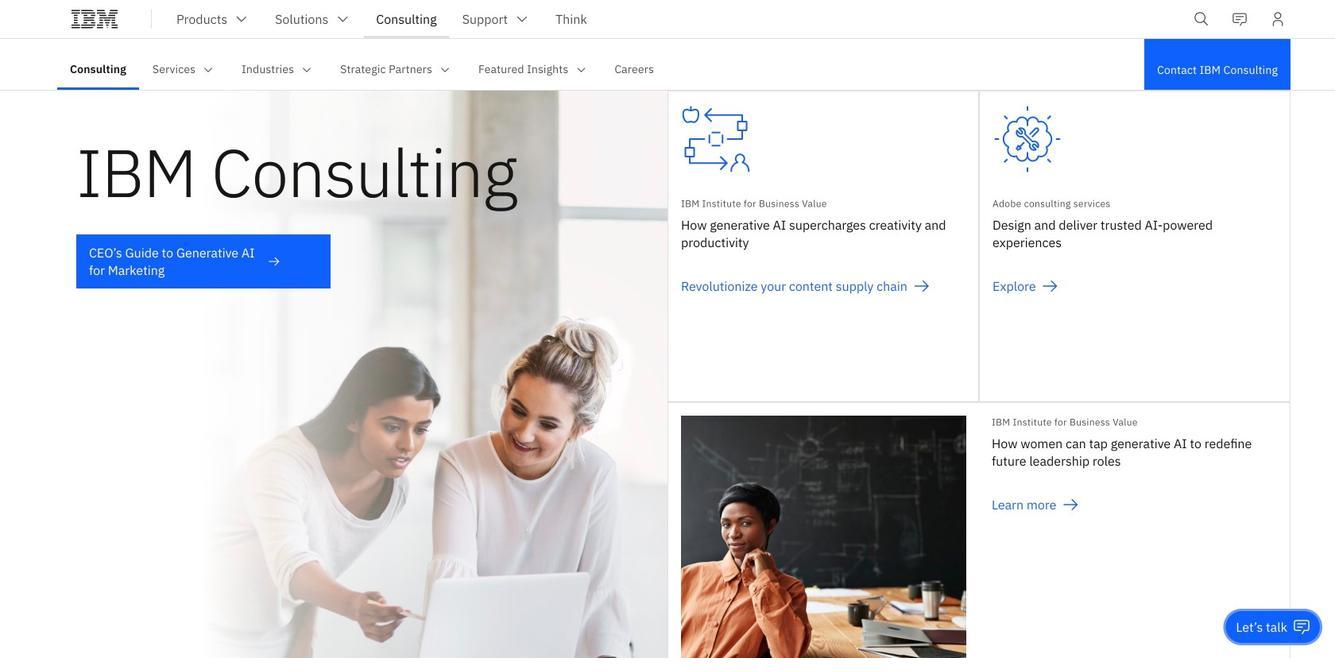 Task type: vqa. For each thing, say whether or not it's contained in the screenshot.
Let's talk element
yes



Task type: locate. For each thing, give the bounding box(es) containing it.
let's talk element
[[1236, 618, 1287, 636]]



